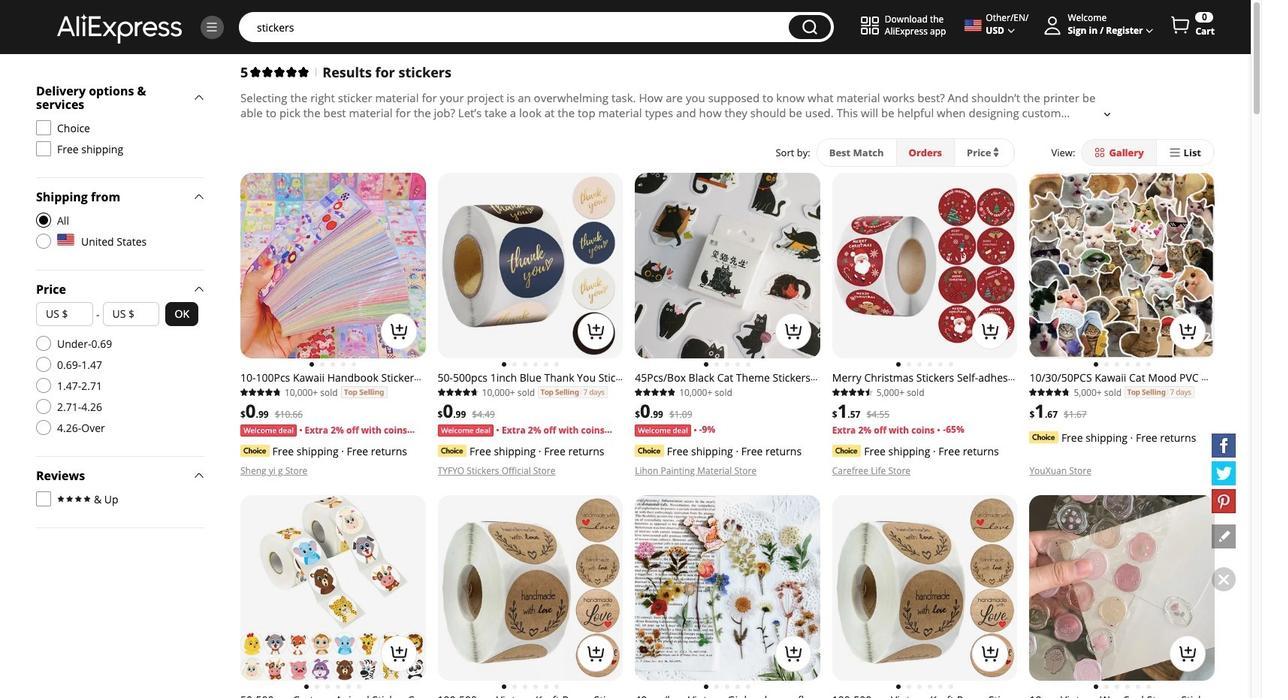 Task type: describe. For each thing, give the bounding box(es) containing it.
2 11l24uk image from the top
[[36, 336, 51, 351]]

2 4ftxrwp image from the top
[[36, 141, 51, 156]]

3 11l24uk image from the top
[[36, 420, 51, 435]]

stickers text field
[[249, 20, 781, 35]]

3 11l24uk image from the top
[[36, 399, 51, 414]]

2 11l24uk image from the top
[[36, 378, 51, 393]]

1sqid_b image
[[205, 20, 219, 34]]

45pcs/box black cat theme stickers decoration kawaii cute cats stickers self-adhesive scrapbooking stickers for laptop planners image
[[635, 173, 820, 358]]

merry christmas stickers self-adhesive christmas tree santa claus seal labels holiday stickers for gift sealing christmas decor image
[[832, 173, 1018, 358]]

1 11l24uk image from the top
[[36, 234, 51, 249]]



Task type: locate. For each thing, give the bounding box(es) containing it.
1 vertical spatial 11l24uk image
[[36, 378, 51, 393]]

50-500pcs cartoon animal sticker children label thank you stickers cute toy game tag diy gift sealing label decoration supplies image
[[240, 495, 426, 680]]

10-100pcs kawaii handbook stickers cartoon collage laser sticker diy decorative scrapbooking journals stationery school supplies image
[[240, 173, 426, 358]]

11l24uk image
[[36, 357, 51, 372], [36, 378, 51, 393], [36, 420, 51, 435]]

11l24uk image
[[36, 234, 51, 249], [36, 336, 51, 351], [36, 399, 51, 414]]

18pcs vintage wax seal stamp stickers diy scrapbooking journal planner decoration korean stationery kawaii envelope sealing tags image
[[1030, 495, 1215, 680]]

100-500pcs vintage kraft paper stickers scrapbook gift stationery label stickers handmade with love thank you for the stickers image
[[438, 495, 623, 680], [832, 495, 1018, 680]]

None button
[[789, 15, 831, 39]]

0 horizontal spatial 100-500pcs vintage kraft paper stickers scrapbook gift stationery label stickers handmade with love thank you for the stickers image
[[438, 495, 623, 680]]

0 vertical spatial 11l24uk image
[[36, 357, 51, 372]]

1 vertical spatial 11l24uk image
[[36, 336, 51, 351]]

2 vertical spatial 11l24uk image
[[36, 399, 51, 414]]

1 11l24uk image from the top
[[36, 357, 51, 372]]

1 vertical spatial 4ftxrwp image
[[36, 141, 51, 156]]

0 vertical spatial 11l24uk image
[[36, 234, 51, 249]]

40pcs/bag vintage ginkgo leaves flowers pet sticker package diy diary decoration sticker album scrapbooking image
[[635, 495, 820, 680]]

4ftxrwp image
[[36, 491, 51, 506]]

0 vertical spatial 4ftxrwp image
[[36, 120, 51, 135]]

2 100-500pcs vintage kraft paper stickers scrapbook gift stationery label stickers handmade with love thank you for the stickers image from the left
[[832, 495, 1018, 680]]

1 4ftxrwp image from the top
[[36, 120, 51, 135]]

2 vertical spatial 11l24uk image
[[36, 420, 51, 435]]

10/30/50pcs kawaii cat mood pvc graffiti sticker sticky aesthetic decorative scrapbook diy child phone stationery supply for kid image
[[1030, 173, 1215, 358]]

1 horizontal spatial 100-500pcs vintage kraft paper stickers scrapbook gift stationery label stickers handmade with love thank you for the stickers image
[[832, 495, 1018, 680]]

4ftxrwp image
[[36, 120, 51, 135], [36, 141, 51, 156]]

1 100-500pcs vintage kraft paper stickers scrapbook gift stationery label stickers handmade with love thank you for the stickers image from the left
[[438, 495, 623, 680]]

50-500pcs 1inch blue thank you stickers for envelope sealing labels stationery supplies handmade wedding gift decoration sticker image
[[438, 173, 623, 358]]



Task type: vqa. For each thing, say whether or not it's contained in the screenshot.
SALE
no



